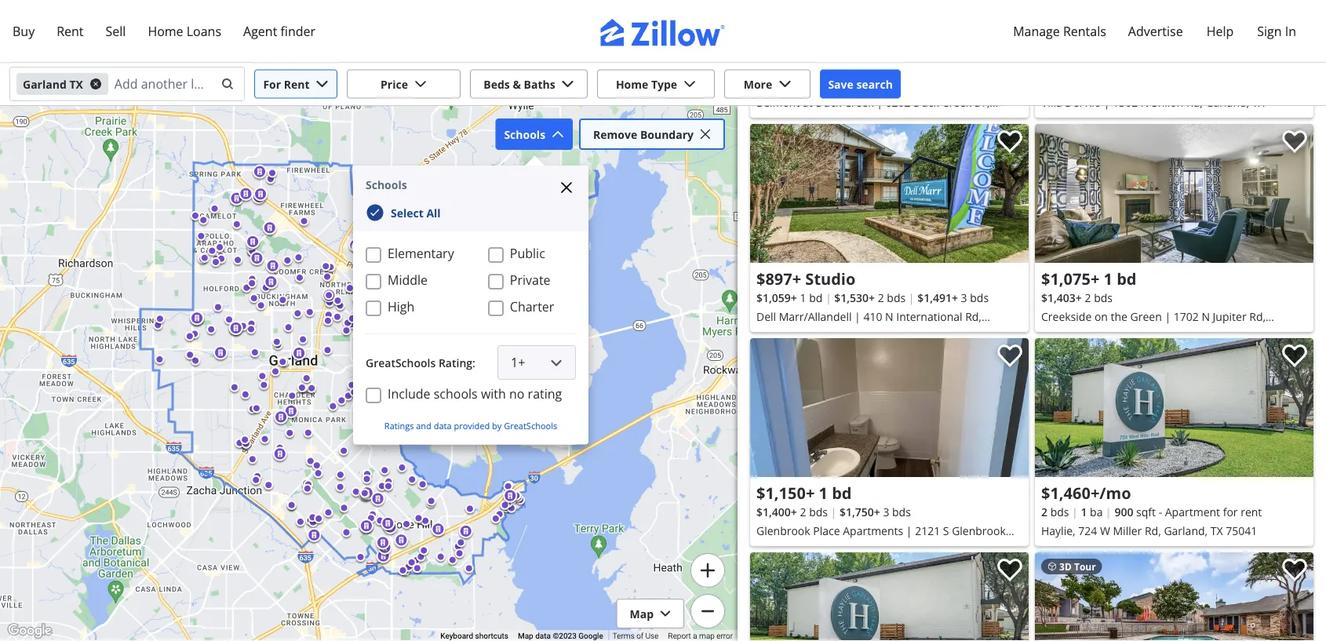Task type: describe. For each thing, give the bounding box(es) containing it.
3d
[[1060, 560, 1072, 573]]

error
[[717, 632, 733, 641]]

- apartment for rent
[[1159, 504, 1262, 519]]

High checkbox
[[366, 301, 381, 316]]

rent
[[1241, 504, 1262, 519]]

chevron down image down agent finder link
[[316, 78, 329, 90]]

rating
[[439, 355, 473, 370]]

keyboard shortcuts button
[[441, 631, 509, 641]]

place
[[813, 523, 840, 538]]

$1,400+ 2 bds
[[757, 504, 828, 519]]

bds for $1,491+ 3 bds
[[970, 290, 989, 305]]

$1,530+ 2 bds
[[835, 290, 906, 305]]

1 vertical spatial data
[[535, 632, 551, 641]]

bd for $1,059+ 1 bd
[[809, 290, 823, 305]]

greatschools rating :
[[366, 355, 476, 370]]

schools button
[[496, 119, 573, 150]]

map
[[699, 632, 715, 641]]

remove tag image
[[89, 78, 102, 90]]

google image
[[4, 621, 56, 641]]

| inside dell marr/allandell | 410 n international rd, garland, tx
[[855, 309, 861, 324]]

1 vertical spatial close image
[[560, 181, 573, 194]]

save this home button for $1,150+ 1 bd
[[985, 338, 1029, 382]]

900 sqft
[[1115, 504, 1156, 519]]

2 up 410
[[878, 290, 884, 305]]

home type button
[[597, 69, 715, 99]]

rent
[[57, 22, 84, 39]]

rentals
[[1064, 22, 1107, 39]]

del
[[1065, 95, 1082, 109]]

clear field image
[[219, 78, 232, 90]]

dr, inside the glenbrook place apartments | 2121 s glenbrook dr, garland, tx
[[757, 542, 772, 557]]

minus image
[[700, 603, 716, 620]]

miller
[[1113, 523, 1142, 538]]

map for map
[[630, 606, 654, 621]]

haylie,
[[1042, 523, 1076, 538]]

chevron down image for home type
[[684, 78, 696, 90]]

home loans
[[148, 22, 221, 39]]

2 creek from the left
[[942, 95, 972, 109]]

1 horizontal spatial n
[[1141, 95, 1149, 109]]

Middle checkbox
[[366, 274, 381, 290]]

with
[[481, 385, 506, 402]]

s
[[943, 523, 949, 538]]

Search text field
[[114, 71, 211, 97]]

1 vertical spatial schools
[[366, 177, 407, 192]]

villa del rio | 1302 n shiloh rd, garland, tx link
[[1042, 93, 1308, 111]]

high
[[388, 298, 415, 315]]

buy link
[[2, 13, 46, 49]]

zillow logo image
[[600, 19, 726, 46]]

no
[[509, 385, 525, 402]]

n inside "creekside on the green | 1702 n jupiter rd, garland, tx"
[[1202, 309, 1210, 324]]

save this home button for $1,075+ 1 bd
[[1270, 124, 1314, 168]]

search image
[[221, 78, 234, 90]]

2121
[[915, 523, 940, 538]]

belmont
[[757, 95, 800, 109]]

terms of use link
[[613, 632, 659, 641]]

haylie, 724 w miller rd, garland, tx 75041 link
[[1042, 521, 1308, 540]]

main navigation
[[0, 0, 1327, 63]]

include
[[388, 385, 431, 402]]

save search button
[[820, 69, 901, 99]]

1702
[[1174, 309, 1199, 324]]

1 for $1,150+
[[819, 482, 828, 504]]

rd, inside haylie, 724 w miller rd, garland, tx 75041 "link"
[[1145, 523, 1162, 538]]

6202
[[886, 95, 911, 109]]

$1,750+ 3 bds
[[840, 504, 911, 519]]

barrett apartment homes image
[[1035, 553, 1314, 641]]

save search
[[828, 77, 893, 91]]

$1,491+ 3 bds
[[918, 290, 989, 305]]

| inside villa del rio | 1302 n shiloh rd, garland, tx link
[[1104, 95, 1110, 109]]

&
[[513, 77, 521, 91]]

agent finder link
[[232, 13, 327, 49]]

$1,059+ 1 bd
[[757, 290, 823, 305]]

tx inside "link"
[[1211, 523, 1223, 538]]

remove boundary
[[593, 127, 694, 142]]

$1,491+
[[918, 290, 958, 305]]

map for map data ©2023 google
[[518, 632, 534, 641]]

glenbrook place apartments image
[[750, 338, 1029, 477]]

select all
[[391, 205, 441, 220]]

3 for $1,491+
[[961, 290, 968, 305]]

| inside the glenbrook place apartments | 2121 s glenbrook dr, garland, tx
[[906, 523, 913, 538]]

save this home button for $897+ studio
[[985, 124, 1029, 168]]

map data ©2023 google
[[518, 632, 603, 641]]

$897+ studio
[[757, 268, 856, 289]]

checkmark image
[[366, 203, 385, 222]]

1 creek from the left
[[844, 95, 874, 109]]

dell
[[757, 309, 776, 324]]

haylie, 724 w miller rd, garland, tx 75041
[[1042, 523, 1258, 538]]

middle
[[388, 272, 428, 288]]

save
[[828, 77, 854, 91]]

finder
[[281, 22, 316, 39]]

garland, inside "link"
[[1164, 523, 1208, 538]]

bds for $1,530+ 2 bds
[[887, 290, 906, 305]]

dell marr/allandell | 410 n international rd, garland, tx
[[757, 309, 982, 343]]

provided
[[454, 420, 490, 431]]

of
[[637, 632, 644, 641]]

agent finder
[[243, 22, 316, 39]]

tx inside "creekside on the green | 1702 n jupiter rd, garland, tx"
[[1088, 328, 1101, 343]]

manage
[[1013, 22, 1060, 39]]

ratings and data provided by greatschools
[[384, 420, 557, 431]]

sell
[[106, 22, 126, 39]]

garland
[[23, 77, 67, 91]]

724
[[1079, 523, 1098, 538]]

filters element
[[0, 63, 1327, 106]]

| inside "creekside on the green | 1702 n jupiter rd, garland, tx"
[[1165, 309, 1171, 324]]

rd, inside dell marr/allandell | 410 n international rd, garland, tx
[[966, 309, 982, 324]]

chevron down image inside map dropdown button
[[660, 608, 671, 619]]

75041
[[1226, 523, 1258, 538]]

2 duck from the left
[[914, 95, 940, 109]]

bds for $1,400+ 2 bds
[[809, 504, 828, 519]]

advertise link
[[1118, 13, 1194, 49]]

bds up haylie,
[[1051, 504, 1069, 519]]

$1,150+ 1 bd
[[757, 482, 852, 504]]

garland, inside the glenbrook place apartments | 2121 s glenbrook dr, garland, tx
[[775, 542, 819, 557]]

select
[[391, 205, 424, 220]]

chevron down image for beds & baths
[[562, 78, 574, 90]]

by
[[492, 420, 502, 431]]

shortcuts
[[475, 632, 509, 641]]

remove boundary button
[[579, 119, 725, 150]]

dialog containing elementary
[[353, 166, 589, 445]]

ratings
[[384, 420, 414, 431]]

glenbrook place apartments | 2121 s glenbrook dr, garland, tx
[[757, 523, 1006, 557]]

remove
[[593, 127, 638, 142]]

$1,400+
[[757, 504, 797, 519]]

n inside dell marr/allandell | 410 n international rd, garland, tx
[[885, 309, 894, 324]]

map button
[[617, 599, 684, 629]]

villa
[[1042, 95, 1063, 109]]

more
[[744, 77, 773, 91]]

save this home image for $1,150+ 1 bd
[[998, 345, 1023, 368]]



Task type: vqa. For each thing, say whether or not it's contained in the screenshot.
Chevron Down icon
yes



Task type: locate. For each thing, give the bounding box(es) containing it.
map up of
[[630, 606, 654, 621]]

0 vertical spatial haylie, 724 w miller rd, garland, tx 75041 image
[[1035, 338, 1314, 477]]

1 vertical spatial save this home image
[[998, 345, 1023, 368]]

creekside on the green | 1702 n jupiter rd, garland, tx link
[[1042, 307, 1308, 343]]

tx down - apartment for rent
[[1211, 523, 1223, 538]]

schools inside popup button
[[504, 127, 546, 142]]

save this home image
[[998, 130, 1023, 153], [998, 345, 1023, 368], [1283, 559, 1308, 582]]

three dimensional image
[[1048, 562, 1057, 571]]

garland tx
[[23, 77, 83, 91]]

chevron down image right type
[[684, 78, 696, 90]]

Public checkbox
[[488, 247, 504, 263]]

1 horizontal spatial glenbrook
[[952, 523, 1006, 538]]

1 horizontal spatial map
[[630, 606, 654, 621]]

glenbrook down $1,400+ at right bottom
[[757, 523, 811, 538]]

home left type
[[616, 77, 649, 91]]

data right and
[[434, 420, 452, 431]]

price
[[381, 77, 408, 91]]

900
[[1115, 504, 1134, 519]]

0 vertical spatial close image
[[700, 129, 711, 140]]

tx down marr/allandell
[[803, 328, 816, 343]]

0 horizontal spatial creek
[[844, 95, 874, 109]]

tx down place
[[821, 542, 834, 557]]

chevron down image
[[779, 78, 791, 90]]

3 for $1,750+
[[883, 504, 890, 519]]

| left 2121
[[906, 523, 913, 538]]

| left "6202"
[[877, 95, 883, 109]]

chevron down image
[[316, 78, 329, 90], [414, 78, 427, 90], [562, 78, 574, 90], [684, 78, 696, 90], [660, 608, 671, 619]]

2 glenbrook from the left
[[952, 523, 1006, 538]]

bds inside $1,075+ 1 bd $1,403+ 2 bds
[[1094, 290, 1113, 305]]

tx down 'at'
[[803, 113, 816, 128]]

plus image
[[700, 562, 716, 579]]

0 horizontal spatial greatschools
[[366, 355, 436, 370]]

0 horizontal spatial haylie, 724 w miller rd, garland, tx 75041 image
[[750, 553, 1029, 641]]

1 vertical spatial home
[[616, 77, 649, 91]]

0 horizontal spatial dr,
[[757, 542, 772, 557]]

garland, inside "creekside on the green | 1702 n jupiter rd, garland, tx"
[[1042, 328, 1085, 343]]

bds right $1,491+
[[970, 290, 989, 305]]

1302
[[1113, 95, 1138, 109]]

tx inside the glenbrook place apartments | 2121 s glenbrook dr, garland, tx
[[821, 542, 834, 557]]

schools up checkmark 'image'
[[366, 177, 407, 192]]

report
[[668, 632, 691, 641]]

$1,075+
[[1042, 268, 1100, 289]]

map region
[[0, 0, 803, 641]]

bd for $1,075+ 1 bd $1,403+ 2 bds
[[1117, 268, 1137, 289]]

rating
[[528, 385, 562, 402]]

bds up dell marr/allandell | 410 n international rd, garland, tx link
[[887, 290, 906, 305]]

bds for $1,750+ 3 bds
[[892, 504, 911, 519]]

tx left remove tag icon
[[69, 77, 83, 91]]

close image right "boundary"
[[700, 129, 711, 140]]

0 horizontal spatial schools
[[366, 177, 407, 192]]

a
[[693, 632, 698, 641]]

on
[[1095, 309, 1108, 324]]

rd, right jupiter
[[1250, 309, 1266, 324]]

home type
[[616, 77, 677, 91]]

in
[[1286, 22, 1297, 39]]

green
[[1131, 309, 1162, 324]]

rent link
[[46, 13, 95, 49]]

:
[[473, 355, 476, 370]]

creek down save search
[[844, 95, 874, 109]]

duck right "6202"
[[914, 95, 940, 109]]

baths
[[524, 77, 555, 91]]

1 horizontal spatial bd
[[832, 482, 852, 504]]

charter
[[510, 298, 554, 315]]

public
[[510, 245, 545, 262]]

-
[[1159, 504, 1163, 519]]

n right 1702
[[1202, 309, 1210, 324]]

1 right $1,075+
[[1104, 268, 1113, 289]]

2 vertical spatial save this home image
[[1283, 559, 1308, 582]]

chevron down image inside price dropdown button
[[414, 78, 427, 90]]

dell marr/allandell image
[[750, 124, 1029, 263]]

1 horizontal spatial data
[[535, 632, 551, 641]]

1 vertical spatial 3
[[883, 504, 890, 519]]

select all button
[[366, 203, 441, 222]]

2 vertical spatial bd
[[832, 482, 852, 504]]

0 vertical spatial save this home image
[[1283, 130, 1308, 153]]

0 horizontal spatial n
[[885, 309, 894, 324]]

garland, down creekside
[[1042, 328, 1085, 343]]

data inside dialog
[[434, 420, 452, 431]]

chevron up image
[[552, 128, 564, 141]]

bds up on
[[1094, 290, 1113, 305]]

1 vertical spatial dr,
[[757, 542, 772, 557]]

1 horizontal spatial home
[[616, 77, 649, 91]]

chevron down image inside beds & baths popup button
[[562, 78, 574, 90]]

garland,
[[1206, 95, 1250, 109], [757, 113, 800, 128], [757, 328, 800, 343], [1042, 328, 1085, 343], [1164, 523, 1208, 538], [775, 542, 819, 557]]

close image
[[700, 129, 711, 140], [560, 181, 573, 194]]

save this home button for $1,460+/mo
[[1270, 338, 1314, 382]]

3 right $1,491+
[[961, 290, 968, 305]]

villa del rio | 1302 n shiloh rd, garland, tx
[[1042, 95, 1265, 109]]

bds
[[887, 290, 906, 305], [970, 290, 989, 305], [1094, 290, 1113, 305], [809, 504, 828, 519], [892, 504, 911, 519], [1051, 504, 1069, 519]]

greatschools right by
[[504, 420, 557, 431]]

creekside on the green | 1702 n jupiter rd, garland, tx
[[1042, 309, 1266, 343]]

1 vertical spatial haylie, 724 w miller rd, garland, tx 75041 image
[[750, 553, 1029, 641]]

bd up $1,750+ at bottom
[[832, 482, 852, 504]]

tx inside belmont at duck creek | 6202 duck creek dr, garland, tx
[[803, 113, 816, 128]]

n right 1302
[[1141, 95, 1149, 109]]

1 horizontal spatial greatschools
[[504, 420, 557, 431]]

1 horizontal spatial creek
[[942, 95, 972, 109]]

ratings and data provided by greatschools link
[[384, 420, 557, 431]]

1 glenbrook from the left
[[757, 523, 811, 538]]

2 up haylie,
[[1042, 504, 1048, 519]]

1 for $1,059+
[[800, 290, 807, 305]]

sign
[[1258, 22, 1282, 39]]

creekside on the green image
[[1035, 124, 1314, 263]]

use
[[646, 632, 659, 641]]

duck
[[816, 95, 842, 109], [914, 95, 940, 109]]

0 vertical spatial bd
[[1117, 268, 1137, 289]]

Include schools with no rating checkbox
[[366, 388, 381, 403]]

rd,
[[1187, 95, 1203, 109], [966, 309, 982, 324], [1250, 309, 1266, 324], [1145, 523, 1162, 538]]

sqft
[[1137, 504, 1156, 519]]

bds up glenbrook place apartments | 2121 s glenbrook dr, garland, tx link
[[892, 504, 911, 519]]

0 horizontal spatial data
[[434, 420, 452, 431]]

1 vertical spatial greatschools
[[504, 420, 557, 431]]

greatschools up include
[[366, 355, 436, 370]]

google
[[579, 632, 603, 641]]

schools left chevron up image on the left top of page
[[504, 127, 546, 142]]

international
[[897, 309, 963, 324]]

©2023
[[553, 632, 577, 641]]

glenbrook right the s
[[952, 523, 1006, 538]]

manage rentals link
[[1002, 13, 1118, 49]]

tx inside filters element
[[69, 77, 83, 91]]

apartment
[[1165, 504, 1221, 519]]

save this home image for $1,075+ 1 bd
[[1283, 130, 1308, 153]]

chevron down image right baths
[[562, 78, 574, 90]]

1 horizontal spatial duck
[[914, 95, 940, 109]]

1 horizontal spatial 3
[[961, 290, 968, 305]]

chevron down image right price
[[414, 78, 427, 90]]

help link
[[1196, 13, 1245, 49]]

bd up marr/allandell
[[809, 290, 823, 305]]

chevron down image inside home type dropdown button
[[684, 78, 696, 90]]

sign in
[[1258, 22, 1297, 39]]

data left ©2023
[[535, 632, 551, 641]]

studio
[[806, 268, 856, 289]]

garland, down belmont
[[757, 113, 800, 128]]

save this home image for $1,460+/mo
[[1283, 345, 1308, 368]]

0 horizontal spatial glenbrook
[[757, 523, 811, 538]]

0 vertical spatial save this home image
[[998, 130, 1023, 153]]

2 inside $1,075+ 1 bd $1,403+ 2 bds
[[1085, 290, 1091, 305]]

glenbrook
[[757, 523, 811, 538], [952, 523, 1006, 538]]

bd inside $1,075+ 1 bd $1,403+ 2 bds
[[1117, 268, 1137, 289]]

1 for $1,075+
[[1104, 268, 1113, 289]]

rio
[[1085, 95, 1101, 109]]

home for home loans
[[148, 22, 183, 39]]

marr/allandell
[[779, 309, 852, 324]]

| left 1702
[[1165, 309, 1171, 324]]

2 horizontal spatial n
[[1202, 309, 1210, 324]]

garland, down apartment
[[1164, 523, 1208, 538]]

garland, down place
[[775, 542, 819, 557]]

bds up place
[[809, 504, 828, 519]]

3 up the apartments
[[883, 504, 890, 519]]

dialog
[[353, 166, 589, 445]]

rd, inside "creekside on the green | 1702 n jupiter rd, garland, tx"
[[1250, 309, 1266, 324]]

w
[[1100, 523, 1111, 538]]

0 horizontal spatial 3
[[883, 504, 890, 519]]

1 ba
[[1081, 504, 1103, 519]]

home inside dropdown button
[[616, 77, 649, 91]]

apartments
[[843, 523, 904, 538]]

Private checkbox
[[488, 274, 504, 290]]

1 horizontal spatial dr,
[[975, 95, 990, 109]]

garland, inside belmont at duck creek | 6202 duck creek dr, garland, tx
[[757, 113, 800, 128]]

creek right "6202"
[[942, 95, 972, 109]]

shiloh
[[1152, 95, 1184, 109]]

$1,530+
[[835, 290, 875, 305]]

| right rio
[[1104, 95, 1110, 109]]

2 down $1,150+ 1 bd
[[800, 504, 807, 519]]

sell link
[[95, 13, 137, 49]]

1 up "$1,400+ 2 bds" at the right of page
[[819, 482, 828, 504]]

n right 410
[[885, 309, 894, 324]]

rd, down $1,491+ 3 bds
[[966, 309, 982, 324]]

tour
[[1075, 560, 1096, 573]]

home loans link
[[137, 13, 232, 49]]

ba
[[1090, 504, 1103, 519]]

$1,075+ 1 bd $1,403+ 2 bds
[[1042, 268, 1137, 305]]

garland, down the dell
[[757, 328, 800, 343]]

tx inside dell marr/allandell | 410 n international rd, garland, tx
[[803, 328, 816, 343]]

0 vertical spatial 3
[[961, 290, 968, 305]]

more button
[[724, 69, 811, 99]]

duck right 'at'
[[816, 95, 842, 109]]

dr, down $1,400+ at right bottom
[[757, 542, 772, 557]]

haylie, 724 w miller rd, garland, tx 75041 image
[[1035, 338, 1314, 477], [750, 553, 1029, 641]]

rd, right shiloh
[[1187, 95, 1203, 109]]

garland, right shiloh
[[1206, 95, 1250, 109]]

agent
[[243, 22, 277, 39]]

rd, inside villa del rio | 1302 n shiloh rd, garland, tx link
[[1187, 95, 1203, 109]]

include schools with no rating
[[388, 385, 562, 402]]

2 vertical spatial save this home image
[[998, 559, 1023, 582]]

1 horizontal spatial schools
[[504, 127, 546, 142]]

0 horizontal spatial map
[[518, 632, 534, 641]]

tx down on
[[1088, 328, 1101, 343]]

1 horizontal spatial close image
[[700, 129, 711, 140]]

1 vertical spatial save this home image
[[1283, 345, 1308, 368]]

save this home image
[[1283, 130, 1308, 153], [1283, 345, 1308, 368], [998, 559, 1023, 582]]

0 vertical spatial greatschools
[[366, 355, 436, 370]]

creekside
[[1042, 309, 1092, 324]]

home for home type
[[616, 77, 649, 91]]

bd up the
[[1117, 268, 1137, 289]]

loans
[[187, 22, 221, 39]]

Charter checkbox
[[488, 301, 504, 316]]

1 vertical spatial bd
[[809, 290, 823, 305]]

1 vertical spatial map
[[518, 632, 534, 641]]

close image inside remove boundary button
[[700, 129, 711, 140]]

bd for $1,150+ 1 bd
[[832, 482, 852, 504]]

dr, inside belmont at duck creek | 6202 duck creek dr, garland, tx
[[975, 95, 990, 109]]

home left "loans"
[[148, 22, 183, 39]]

$1,750+
[[840, 504, 880, 519]]

0 vertical spatial home
[[148, 22, 183, 39]]

home inside the main navigation
[[148, 22, 183, 39]]

keyboard shortcuts
[[441, 632, 509, 641]]

1 duck from the left
[[816, 95, 842, 109]]

0 vertical spatial data
[[434, 420, 452, 431]]

0 vertical spatial dr,
[[975, 95, 990, 109]]

1 horizontal spatial haylie, 724 w miller rd, garland, tx 75041 image
[[1035, 338, 1314, 477]]

close image down chevron up image on the left top of page
[[560, 181, 573, 194]]

2 horizontal spatial bd
[[1117, 268, 1137, 289]]

belmont at duck creek | 6202 duck creek dr, garland, tx link
[[757, 93, 1023, 128]]

map inside map dropdown button
[[630, 606, 654, 621]]

| inside belmont at duck creek | 6202 duck creek dr, garland, tx
[[877, 95, 883, 109]]

0 vertical spatial map
[[630, 606, 654, 621]]

0 vertical spatial schools
[[504, 127, 546, 142]]

1 inside $1,075+ 1 bd $1,403+ 2 bds
[[1104, 268, 1113, 289]]

1
[[1104, 268, 1113, 289], [800, 290, 807, 305], [819, 482, 828, 504], [1081, 504, 1087, 519]]

and
[[416, 420, 432, 431]]

0 horizontal spatial duck
[[816, 95, 842, 109]]

garland, inside dell marr/allandell | 410 n international rd, garland, tx
[[757, 328, 800, 343]]

jupiter
[[1213, 309, 1247, 324]]

0 horizontal spatial home
[[148, 22, 183, 39]]

1 left ba
[[1081, 504, 1087, 519]]

dr, left villa
[[975, 95, 990, 109]]

save this home image for $897+ studio
[[998, 130, 1023, 153]]

2 down $1,075+
[[1085, 290, 1091, 305]]

chevron down image for price
[[414, 78, 427, 90]]

rd, down sqft
[[1145, 523, 1162, 538]]

2 bds
[[1042, 504, 1069, 519]]

0 horizontal spatial bd
[[809, 290, 823, 305]]

dr,
[[975, 95, 990, 109], [757, 542, 772, 557]]

tx down sign at the right
[[1253, 95, 1265, 109]]

chevron down image up report
[[660, 608, 671, 619]]

terms
[[613, 632, 635, 641]]

greatschools
[[366, 355, 436, 370], [504, 420, 557, 431]]

private
[[510, 272, 551, 288]]

| left 410
[[855, 309, 861, 324]]

1 down $897+ studio
[[800, 290, 807, 305]]

elementary
[[388, 245, 454, 262]]

report a map error link
[[668, 632, 733, 641]]

map right shortcuts
[[518, 632, 534, 641]]

Elementary checkbox
[[366, 247, 381, 263]]

|
[[877, 95, 883, 109], [1104, 95, 1110, 109], [855, 309, 861, 324], [1165, 309, 1171, 324], [906, 523, 913, 538]]

help
[[1207, 22, 1234, 39]]

0 horizontal spatial close image
[[560, 181, 573, 194]]



